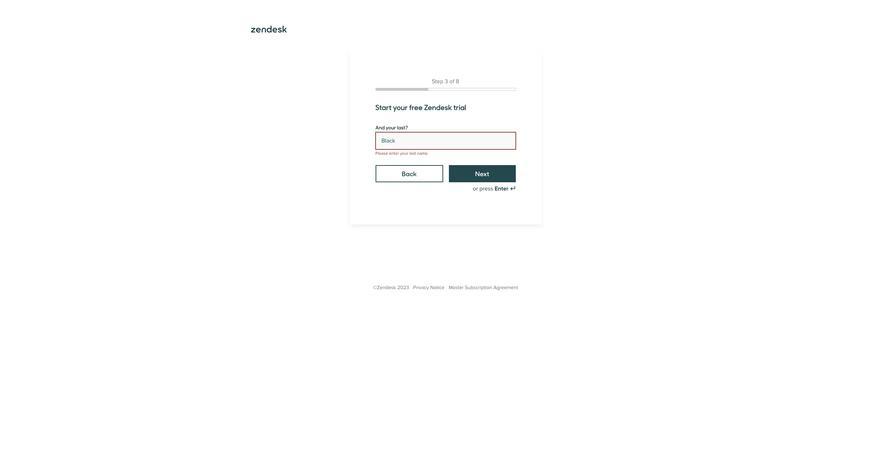 Task type: describe. For each thing, give the bounding box(es) containing it.
notice
[[430, 285, 445, 291]]

and your last?
[[375, 124, 408, 131]]

©zendesk 2023 link
[[373, 285, 409, 291]]

8
[[456, 78, 459, 85]]

please enter your last name
[[375, 151, 428, 156]]

zendesk
[[424, 102, 452, 112]]

privacy notice link
[[413, 285, 445, 291]]

next button
[[449, 165, 516, 182]]

press
[[479, 185, 493, 192]]

agreement
[[494, 285, 518, 291]]

start your free zendesk trial
[[375, 102, 466, 112]]

and
[[375, 124, 385, 131]]

or
[[473, 185, 478, 192]]

back button
[[375, 165, 443, 182]]

last?
[[397, 124, 408, 131]]

3
[[445, 78, 448, 85]]

last
[[410, 151, 416, 156]]

zendesk image
[[251, 26, 287, 33]]

subscription
[[465, 285, 492, 291]]

please
[[375, 151, 388, 156]]

name
[[417, 151, 428, 156]]

step 3 of 8
[[432, 78, 459, 85]]

2 vertical spatial your
[[400, 151, 408, 156]]

privacy
[[413, 285, 429, 291]]



Task type: locate. For each thing, give the bounding box(es) containing it.
next
[[475, 169, 489, 178]]

free
[[409, 102, 423, 112]]

trial
[[453, 102, 466, 112]]

enter
[[495, 185, 508, 192]]

©zendesk 2023
[[373, 285, 409, 291]]

your for and
[[386, 124, 396, 131]]

or press enter
[[473, 185, 508, 192]]

©zendesk
[[373, 285, 396, 291]]

your left "free"
[[393, 102, 408, 112]]

your right and on the top left of the page
[[386, 124, 396, 131]]

your left last
[[400, 151, 408, 156]]

2023
[[397, 285, 409, 291]]

enter
[[389, 151, 399, 156]]

enter image
[[510, 186, 516, 192]]

master subscription agreement link
[[449, 285, 518, 291]]

1 vertical spatial your
[[386, 124, 396, 131]]

your
[[393, 102, 408, 112], [386, 124, 396, 131], [400, 151, 408, 156]]

back
[[402, 169, 417, 178]]

start
[[375, 102, 392, 112]]

step
[[432, 78, 443, 85]]

your for start
[[393, 102, 408, 112]]

of
[[449, 78, 454, 85]]

privacy notice
[[413, 285, 445, 291]]

And your last? text field
[[375, 132, 516, 150]]

0 vertical spatial your
[[393, 102, 408, 112]]

master subscription agreement
[[449, 285, 518, 291]]

master
[[449, 285, 464, 291]]



Task type: vqa. For each thing, say whether or not it's contained in the screenshot.
reviews
no



